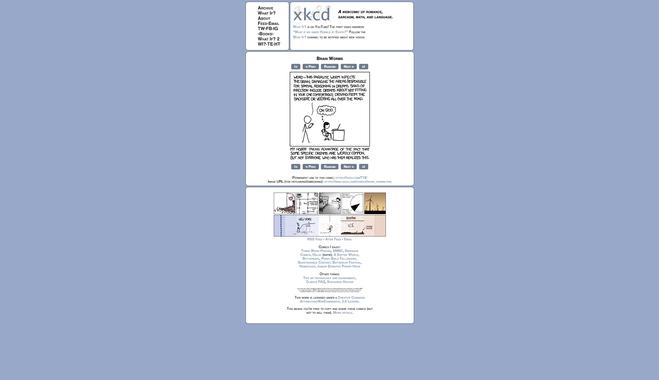 Task type: describe. For each thing, give the bounding box(es) containing it.
xkcd.com logo image
[[293, 5, 333, 23]]



Task type: locate. For each thing, give the bounding box(es) containing it.
brain worms image
[[290, 72, 370, 161]]

earth temperature timeline image
[[274, 215, 386, 237]]

selected comics image
[[274, 193, 386, 215]]



Task type: vqa. For each thing, say whether or not it's contained in the screenshot.
Greenland Size image
no



